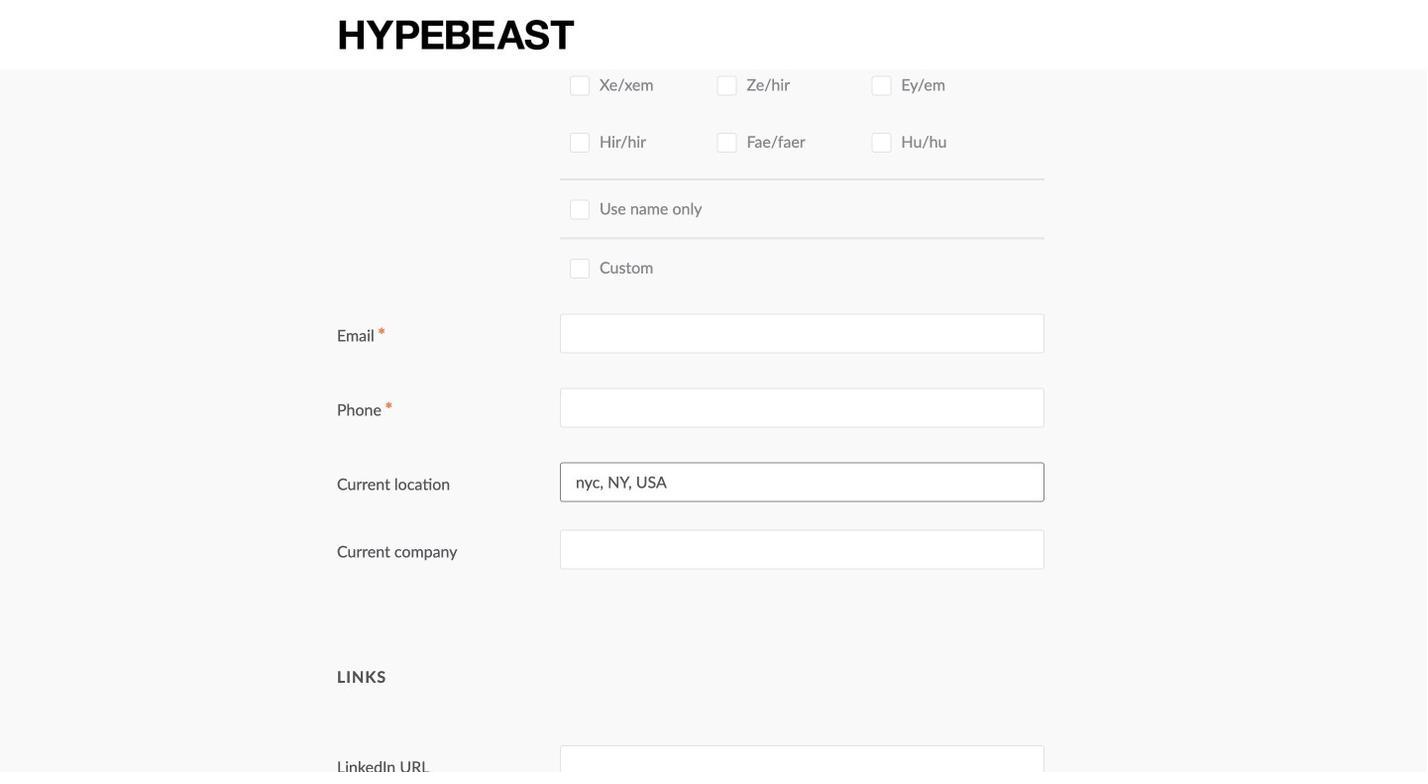 Task type: describe. For each thing, give the bounding box(es) containing it.
hypebeast logo image
[[337, 17, 576, 52]]



Task type: locate. For each thing, give the bounding box(es) containing it.
None checkbox
[[717, 19, 737, 39], [872, 19, 892, 39], [570, 133, 590, 153], [717, 133, 737, 153], [570, 259, 590, 279], [717, 19, 737, 39], [872, 19, 892, 39], [570, 133, 590, 153], [717, 133, 737, 153], [570, 259, 590, 279]]

None checkbox
[[570, 19, 590, 39], [570, 76, 590, 96], [717, 76, 737, 96], [872, 76, 892, 96], [872, 133, 892, 153], [570, 200, 590, 220], [570, 19, 590, 39], [570, 76, 590, 96], [717, 76, 737, 96], [872, 76, 892, 96], [872, 133, 892, 153], [570, 200, 590, 220]]

None text field
[[560, 388, 1045, 428], [560, 746, 1045, 772], [560, 388, 1045, 428], [560, 746, 1045, 772]]

None text field
[[560, 462, 1045, 502], [560, 530, 1045, 570], [560, 462, 1045, 502], [560, 530, 1045, 570]]

None email field
[[560, 314, 1045, 353]]



